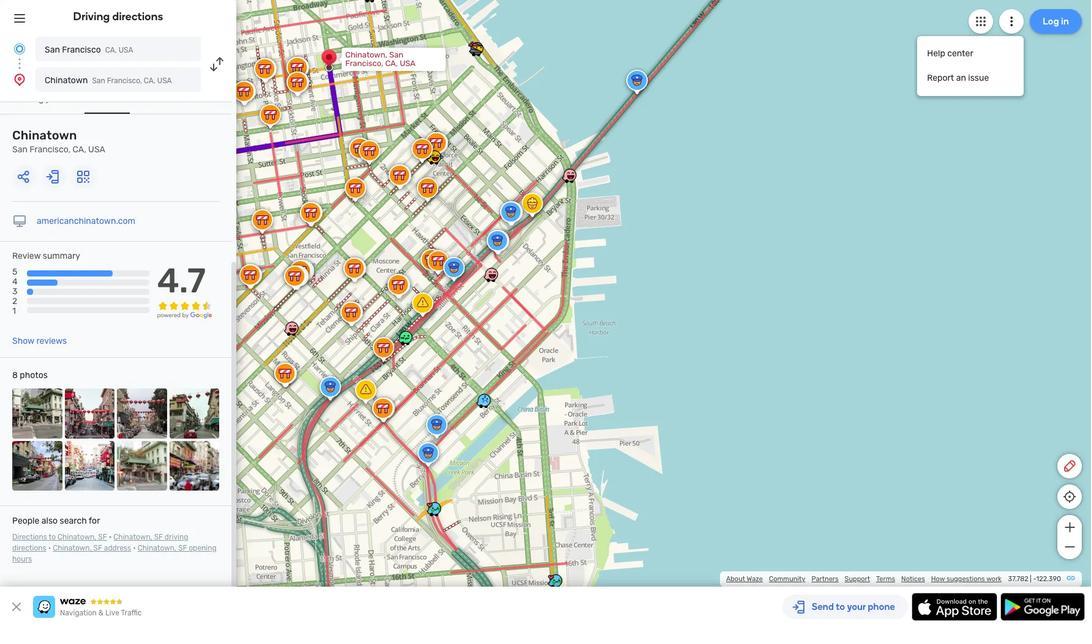 Task type: describe. For each thing, give the bounding box(es) containing it.
|
[[1030, 576, 1032, 584]]

8
[[12, 371, 18, 381]]

notices link
[[902, 576, 925, 584]]

sf for driving
[[154, 534, 163, 542]]

1 vertical spatial chinatown san francisco, ca, usa
[[12, 128, 105, 155]]

summary
[[43, 251, 80, 262]]

opening
[[189, 545, 217, 553]]

photos
[[20, 371, 48, 381]]

chinatown, sf address link
[[53, 545, 131, 553]]

image 7 of chinatown, sf image
[[117, 441, 167, 491]]

122.390
[[1037, 576, 1061, 584]]

driving
[[73, 10, 110, 23]]

chinatown, sf driving directions
[[12, 534, 188, 553]]

terms link
[[876, 576, 896, 584]]

partners
[[812, 576, 839, 584]]

show
[[12, 336, 34, 347]]

starting point button
[[12, 94, 66, 113]]

how
[[931, 576, 945, 584]]

ca, inside "chinatown, san francisco, ca, usa"
[[385, 59, 398, 68]]

zoom in image
[[1062, 521, 1078, 535]]

for
[[89, 516, 100, 527]]

directions to chinatown, sf
[[12, 534, 107, 542]]

image 8 of chinatown, sf image
[[169, 441, 219, 491]]

chinatown, for chinatown, sf opening hours
[[138, 545, 176, 553]]

current location image
[[12, 42, 27, 56]]

directions to chinatown, sf link
[[12, 534, 107, 542]]

3
[[12, 287, 17, 297]]

destination
[[85, 94, 130, 104]]

about
[[726, 576, 745, 584]]

review summary
[[12, 251, 80, 262]]

community link
[[769, 576, 806, 584]]

live
[[105, 609, 119, 618]]

image 5 of chinatown, sf image
[[12, 441, 62, 491]]

point
[[46, 94, 66, 104]]

address
[[104, 545, 131, 553]]

image 4 of chinatown, sf image
[[169, 389, 219, 439]]

1 vertical spatial chinatown
[[12, 128, 77, 143]]

notices
[[902, 576, 925, 584]]

support link
[[845, 576, 870, 584]]

image 1 of chinatown, sf image
[[12, 389, 62, 439]]

ca, inside san francisco ca, usa
[[105, 46, 117, 55]]

location image
[[12, 72, 27, 87]]

san francisco ca, usa
[[45, 45, 133, 55]]

chinatown, sf driving directions link
[[12, 534, 188, 553]]

image 2 of chinatown, sf image
[[65, 389, 115, 439]]

partners link
[[812, 576, 839, 584]]

link image
[[1066, 574, 1076, 584]]

community
[[769, 576, 806, 584]]

francisco, inside "chinatown, san francisco, ca, usa"
[[345, 59, 383, 68]]

to
[[49, 534, 56, 542]]

-
[[1034, 576, 1037, 584]]

37.782
[[1009, 576, 1029, 584]]

usa inside "chinatown, san francisco, ca, usa"
[[400, 59, 416, 68]]

suggestions
[[947, 576, 985, 584]]

5
[[12, 267, 17, 278]]

terms
[[876, 576, 896, 584]]

how suggestions work link
[[931, 576, 1002, 584]]

chinatown, san francisco, ca, usa
[[345, 50, 416, 68]]

0 vertical spatial chinatown san francisco, ca, usa
[[45, 75, 172, 86]]

people also search for
[[12, 516, 100, 527]]

people
[[12, 516, 39, 527]]

about waze community partners support terms notices how suggestions work
[[726, 576, 1002, 584]]



Task type: locate. For each thing, give the bounding box(es) containing it.
directions
[[12, 534, 47, 542]]

4.7
[[157, 261, 206, 301]]

sf
[[98, 534, 107, 542], [154, 534, 163, 542], [93, 545, 102, 553], [178, 545, 187, 553]]

reviews
[[36, 336, 67, 347]]

0 vertical spatial directions
[[112, 10, 163, 23]]

directions down directions
[[12, 545, 46, 553]]

hours
[[12, 556, 32, 564]]

37.782 | -122.390
[[1009, 576, 1061, 584]]

sf for address
[[93, 545, 102, 553]]

0 horizontal spatial directions
[[12, 545, 46, 553]]

pencil image
[[1063, 459, 1077, 474]]

show reviews
[[12, 336, 67, 347]]

image 6 of chinatown, sf image
[[65, 441, 115, 491]]

1
[[12, 307, 16, 317]]

computer image
[[12, 214, 27, 229]]

driving directions
[[73, 10, 163, 23]]

sf inside chinatown, sf driving directions
[[154, 534, 163, 542]]

chinatown, for chinatown, sf driving directions
[[114, 534, 152, 542]]

starting
[[12, 94, 44, 104]]

americanchinatown.com
[[37, 216, 135, 227]]

chinatown,
[[345, 50, 387, 59], [58, 534, 96, 542], [114, 534, 152, 542], [53, 545, 92, 553], [138, 545, 176, 553]]

chinatown, inside "chinatown, sf opening hours"
[[138, 545, 176, 553]]

about waze link
[[726, 576, 763, 584]]

francisco,
[[345, 59, 383, 68], [107, 77, 142, 85], [30, 145, 71, 155], [159, 418, 197, 428]]

chinatown, inside "chinatown, san francisco, ca, usa"
[[345, 50, 387, 59]]

usa inside san francisco ca, usa
[[119, 46, 133, 55]]

navigation
[[60, 609, 97, 618]]

san inside "chinatown, san francisco, ca, usa"
[[389, 50, 404, 59]]

1 horizontal spatial directions
[[112, 10, 163, 23]]

support
[[845, 576, 870, 584]]

chinatown up point
[[45, 75, 88, 86]]

ca,
[[105, 46, 117, 55], [385, 59, 398, 68], [144, 77, 155, 85], [73, 145, 86, 155], [199, 418, 212, 428]]

image 3 of chinatown, sf image
[[117, 389, 167, 439]]

directions right driving
[[112, 10, 163, 23]]

5 4 3 2 1
[[12, 267, 18, 317]]

driving
[[165, 534, 188, 542]]

0 vertical spatial chinatown
[[45, 75, 88, 86]]

also
[[42, 516, 58, 527]]

destination button
[[85, 94, 130, 114]]

&
[[98, 609, 104, 618]]

chinatown, sf address
[[53, 545, 131, 553]]

starting point
[[12, 94, 66, 104]]

work
[[987, 576, 1002, 584]]

search
[[60, 516, 87, 527]]

chinatown down starting point button
[[12, 128, 77, 143]]

1 vertical spatial directions
[[12, 545, 46, 553]]

waze
[[747, 576, 763, 584]]

x image
[[9, 600, 24, 615]]

navigation & live traffic
[[60, 609, 142, 618]]

chinatown san francisco, ca, usa down point
[[12, 128, 105, 155]]

americanchinatown.com link
[[37, 216, 135, 227]]

4
[[12, 277, 18, 287]]

usa
[[119, 46, 133, 55], [400, 59, 416, 68], [157, 77, 172, 85], [88, 145, 105, 155], [214, 418, 230, 428]]

review
[[12, 251, 41, 262]]

2
[[12, 297, 17, 307]]

directions
[[112, 10, 163, 23], [12, 545, 46, 553]]

8 photos
[[12, 371, 48, 381]]

san
[[45, 45, 60, 55], [389, 50, 404, 59], [92, 77, 105, 85], [12, 145, 28, 155], [143, 418, 158, 428]]

chinatown, for chinatown, sf address
[[53, 545, 92, 553]]

directions inside chinatown, sf driving directions
[[12, 545, 46, 553]]

san francisco, ca, usa
[[143, 418, 230, 428]]

chinatown san francisco, ca, usa
[[45, 75, 172, 86], [12, 128, 105, 155]]

chinatown
[[45, 75, 88, 86], [12, 128, 77, 143]]

zoom out image
[[1062, 540, 1078, 555]]

traffic
[[121, 609, 142, 618]]

chinatown, sf opening hours
[[12, 545, 217, 564]]

chinatown, inside chinatown, sf driving directions
[[114, 534, 152, 542]]

francisco
[[62, 45, 101, 55]]

sf inside "chinatown, sf opening hours"
[[178, 545, 187, 553]]

sf for opening
[[178, 545, 187, 553]]

chinatown, sf opening hours link
[[12, 545, 217, 564]]

chinatown san francisco, ca, usa up destination
[[45, 75, 172, 86]]

chinatown, for chinatown, san francisco, ca, usa
[[345, 50, 387, 59]]



Task type: vqa. For each thing, say whether or not it's contained in the screenshot.
LAST
no



